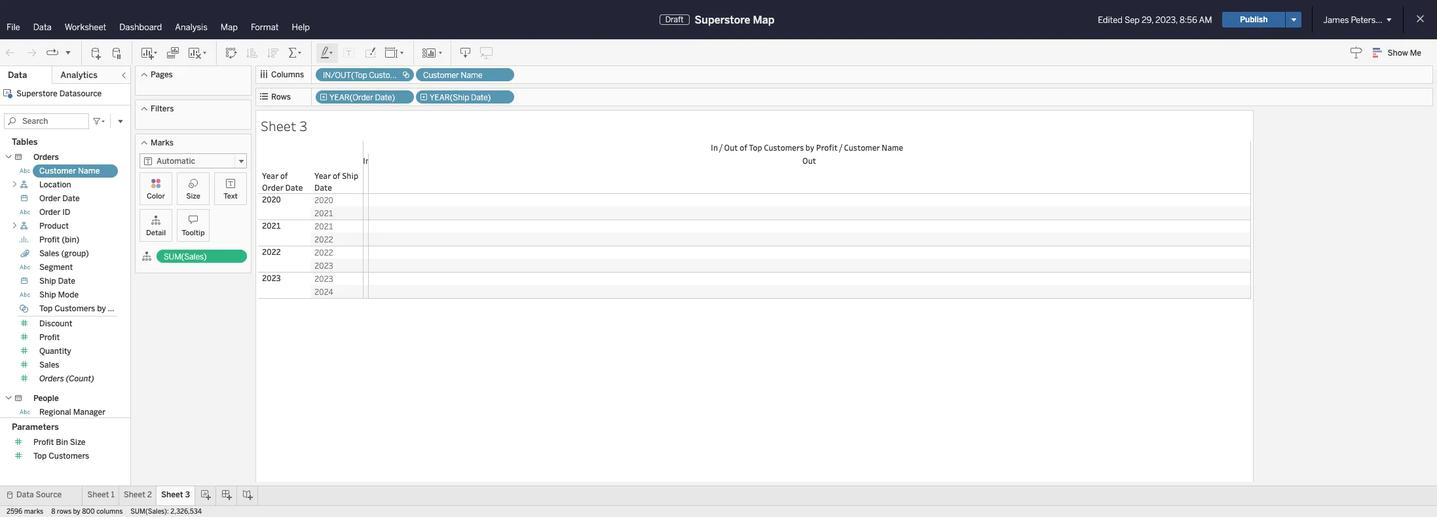 Task type: vqa. For each thing, say whether or not it's contained in the screenshot.
YEAR(Ship Date)
yes



Task type: describe. For each thing, give the bounding box(es) containing it.
detail
[[146, 229, 166, 237]]

ship date
[[39, 277, 75, 286]]

format workbook image
[[364, 46, 377, 59]]

1 horizontal spatial size
[[186, 192, 200, 201]]

regional manager
[[39, 408, 106, 417]]

rows
[[57, 508, 71, 516]]

discount
[[39, 319, 72, 328]]

1
[[111, 490, 114, 499]]

date for ship date
[[58, 277, 75, 286]]

sort ascending image
[[246, 46, 259, 59]]

swap rows and columns image
[[225, 46, 238, 59]]

0 vertical spatial data
[[33, 22, 52, 32]]

sort descending image
[[267, 46, 280, 59]]

profit bin size
[[33, 437, 85, 447]]

1 vertical spatial name
[[882, 142, 904, 153]]

0 vertical spatial customer
[[423, 71, 459, 80]]

of
[[740, 142, 748, 153]]

2020, Year of Ship Date. Press Space to toggle selection. Press Escape to go back to the left margin. Use arrow keys to navigate headers text field
[[311, 193, 363, 206]]

regional
[[39, 408, 71, 417]]

duplicate image
[[166, 46, 180, 59]]

(group)
[[61, 249, 89, 258]]

pages
[[151, 70, 173, 79]]

file
[[7, 22, 20, 32]]

2023, Year of Order Date. Press Space to toggle selection. Press Escape to go back to the left margin. Use arrow keys to navigate headers text field
[[258, 272, 311, 298]]

sheet 2
[[124, 490, 152, 499]]

sales for sales
[[39, 360, 59, 370]]

in / out of top customers by profit  /  customer name
[[711, 142, 904, 153]]

clear sheet image
[[187, 46, 208, 59]]

redo image
[[25, 46, 38, 59]]

by for profit
[[97, 304, 106, 313]]

edited sep 29, 2023, 8:56 am
[[1098, 15, 1213, 25]]

0 horizontal spatial customer
[[39, 166, 76, 176]]

rows
[[271, 92, 291, 102]]

1 horizontal spatial customer name
[[423, 71, 483, 80]]

2,326,534
[[171, 508, 202, 516]]

orders (count)
[[39, 374, 94, 383]]

show me
[[1388, 48, 1422, 58]]

location
[[39, 180, 71, 189]]

date for order date
[[62, 194, 80, 203]]

sep
[[1125, 15, 1140, 25]]

1 vertical spatial customer name
[[39, 166, 100, 176]]

undo image
[[4, 46, 17, 59]]

ship mode
[[39, 290, 79, 299]]

to use edit in desktop, save the workbook outside of personal space image
[[480, 46, 493, 59]]

2596
[[7, 508, 23, 516]]

filters
[[151, 104, 174, 113]]

ship for ship mode
[[39, 290, 56, 299]]

customers for top customers
[[49, 451, 89, 460]]

sheet 1
[[87, 490, 114, 499]]

2021, Year of Ship Date. Press Space to toggle selection. Press Escape to go back to the left margin. Use arrow keys to navigate headers text field
[[311, 206, 363, 220]]

segment
[[39, 263, 73, 272]]

0 vertical spatial top
[[749, 142, 763, 153]]

2 vertical spatial data
[[16, 490, 34, 499]]

2023,
[[1156, 15, 1178, 25]]

order for order date
[[39, 194, 61, 203]]

download image
[[459, 46, 472, 59]]

profit for profit (bin)
[[39, 235, 60, 244]]

analytics
[[61, 70, 98, 80]]

2024, Year of Ship Date. Press Space to toggle selection. Press Escape to go back to the left margin. Use arrow keys to navigate headers text field
[[311, 285, 363, 298]]

2 2023, year of ship date. press space to toggle selection. press escape to go back to the left margin. use arrow keys to navigate headers text field from the top
[[311, 272, 363, 285]]

2596 marks
[[7, 508, 43, 516]]

quantity
[[39, 347, 71, 356]]

replay animation image
[[64, 48, 72, 56]]

order id
[[39, 208, 70, 217]]

sum(sales)
[[164, 252, 207, 261]]

date) for year(ship date)
[[471, 93, 491, 102]]

manager
[[73, 408, 106, 417]]

me
[[1411, 48, 1422, 58]]

1 horizontal spatial map
[[753, 13, 775, 26]]

help
[[292, 22, 310, 32]]

1 vertical spatial customer
[[844, 142, 880, 153]]

Out, In / Out of Top Customers by Profit. Press Space to toggle selection. Press Escape to go back to the left margin. Use arrow keys to navigate headers text field
[[368, 154, 1251, 167]]

in/out(top customers by profit)
[[323, 71, 444, 80]]

sheet left 1
[[87, 490, 109, 499]]

order date
[[39, 194, 80, 203]]

id
[[62, 208, 70, 217]]

marks
[[151, 138, 174, 147]]

replay animation image
[[46, 46, 59, 59]]

8:56
[[1180, 15, 1198, 25]]

publish
[[1241, 15, 1268, 24]]

out
[[724, 142, 738, 153]]

collapse image
[[120, 71, 128, 79]]

tables
[[12, 137, 38, 147]]

0 vertical spatial name
[[461, 71, 483, 80]]

in/out(top
[[323, 71, 367, 80]]

profit for profit
[[39, 333, 60, 342]]

0 vertical spatial 3
[[299, 117, 307, 135]]

show me button
[[1367, 43, 1434, 63]]

show/hide cards image
[[422, 46, 443, 59]]

superstore for superstore map
[[695, 13, 751, 26]]

2021, Year of Order Date. Press Space to toggle selection. Press Escape to go back to the left margin. Use arrow keys to navigate headers text field
[[258, 220, 311, 246]]

new worksheet image
[[140, 46, 159, 59]]

orders for orders
[[33, 153, 59, 162]]



Task type: locate. For each thing, give the bounding box(es) containing it.
sheet down rows
[[261, 117, 297, 135]]

29,
[[1142, 15, 1154, 25]]

orders for orders (count)
[[39, 374, 64, 383]]

customer up year(ship
[[423, 71, 459, 80]]

year(order date)
[[330, 93, 395, 102]]

1 vertical spatial sales
[[39, 360, 59, 370]]

james
[[1324, 15, 1349, 25]]

highlight image
[[320, 46, 335, 59]]

1 horizontal spatial sheet 3
[[261, 117, 307, 135]]

800
[[82, 508, 95, 516]]

columns
[[96, 508, 123, 516]]

ship down ship date
[[39, 290, 56, 299]]

profit)
[[421, 71, 444, 80]]

1 vertical spatial top
[[39, 304, 53, 313]]

1 order from the top
[[39, 194, 61, 203]]

draft
[[666, 15, 684, 24]]

size right bin
[[70, 437, 85, 447]]

0 vertical spatial size
[[186, 192, 200, 201]]

profit
[[816, 142, 838, 153], [39, 235, 60, 244], [108, 304, 128, 313], [39, 333, 60, 342], [33, 437, 54, 447]]

0 horizontal spatial 3
[[185, 490, 190, 499]]

2
[[147, 490, 152, 499]]

publish button
[[1223, 12, 1286, 28]]

sales (group)
[[39, 249, 89, 258]]

3 up 2,326,534
[[185, 490, 190, 499]]

sum(sales): 2,326,534
[[131, 508, 202, 516]]

2020, Year of Order Date. Press Space to toggle selection. Press Escape to go back to the left margin. Use arrow keys to navigate headers text field
[[258, 193, 311, 220]]

1 horizontal spatial superstore
[[695, 13, 751, 26]]

top up discount
[[39, 304, 53, 313]]

1 vertical spatial ship
[[39, 290, 56, 299]]

year(order
[[330, 93, 373, 102]]

mode
[[58, 290, 79, 299]]

fit image
[[385, 46, 406, 59]]

am
[[1199, 15, 1213, 25]]

0 vertical spatial customer name
[[423, 71, 483, 80]]

data guide image
[[1350, 46, 1363, 59]]

by for 800
[[73, 508, 80, 516]]

sheet 3
[[261, 117, 307, 135], [161, 490, 190, 499]]

2 date) from the left
[[471, 93, 491, 102]]

2023, year of ship date. press space to toggle selection. press escape to go back to the left margin. use arrow keys to navigate headers text field down 2022, year of ship date. press space to toggle selection. press escape to go back to the left margin. use arrow keys to navigate headers text field at left
[[311, 272, 363, 285]]

order up order id
[[39, 194, 61, 203]]

data up 2596 marks
[[16, 490, 34, 499]]

peterson
[[1351, 15, 1386, 25]]

In, In / Out of Top Customers by Profit. Press Space to toggle selection. Press Escape to go back to the left margin. Use arrow keys to navigate headers text field
[[363, 154, 368, 167]]

0 horizontal spatial customer name
[[39, 166, 100, 176]]

date up mode
[[58, 277, 75, 286]]

0 vertical spatial ship
[[39, 277, 56, 286]]

2 / from the left
[[840, 142, 843, 153]]

2 vertical spatial customer
[[39, 166, 76, 176]]

sheet 3 up sum(sales): 2,326,534
[[161, 490, 190, 499]]

data source
[[16, 490, 62, 499]]

superstore up search text field
[[16, 89, 58, 98]]

3
[[299, 117, 307, 135], [185, 490, 190, 499]]

date
[[62, 194, 80, 203], [58, 277, 75, 286]]

source
[[36, 490, 62, 499]]

1 horizontal spatial customer
[[423, 71, 459, 80]]

color
[[147, 192, 165, 201]]

1 vertical spatial orders
[[39, 374, 64, 383]]

edited
[[1098, 15, 1123, 25]]

columns
[[271, 70, 304, 79]]

name
[[461, 71, 483, 80], [882, 142, 904, 153], [78, 166, 100, 176]]

format
[[251, 22, 279, 32]]

dashboard
[[119, 22, 162, 32]]

1 horizontal spatial name
[[461, 71, 483, 80]]

order for order id
[[39, 208, 61, 217]]

/ right in
[[720, 142, 723, 153]]

marks
[[24, 508, 43, 516]]

2023, Year of Ship Date. Press Space to toggle selection. Press Escape to go back to the left margin. Use arrow keys to navigate headers text field
[[311, 259, 363, 272], [311, 272, 363, 285]]

orders up people
[[39, 374, 64, 383]]

2 order from the top
[[39, 208, 61, 217]]

top for top customers
[[33, 451, 47, 460]]

profit (bin)
[[39, 235, 80, 244]]

customers down "fit" image
[[369, 71, 409, 80]]

superstore map
[[695, 13, 775, 26]]

data
[[33, 22, 52, 32], [8, 70, 27, 80], [16, 490, 34, 499]]

0 vertical spatial date
[[62, 194, 80, 203]]

1 ship from the top
[[39, 277, 56, 286]]

customers
[[369, 71, 409, 80], [764, 142, 804, 153], [55, 304, 95, 313], [49, 451, 89, 460]]

james peterson
[[1324, 15, 1386, 25]]

date up id
[[62, 194, 80, 203]]

2 sales from the top
[[39, 360, 59, 370]]

0 horizontal spatial size
[[70, 437, 85, 447]]

1 vertical spatial superstore
[[16, 89, 58, 98]]

sheet
[[261, 117, 297, 135], [87, 490, 109, 499], [124, 490, 145, 499], [161, 490, 183, 499]]

superstore
[[695, 13, 751, 26], [16, 89, 58, 98]]

0 horizontal spatial date)
[[375, 93, 395, 102]]

datasource
[[59, 89, 102, 98]]

superstore datasource
[[16, 89, 102, 98]]

worksheet
[[65, 22, 106, 32]]

date) for year(order date)
[[375, 93, 395, 102]]

1 horizontal spatial 3
[[299, 117, 307, 135]]

sheet 3 down rows
[[261, 117, 307, 135]]

data up replay animation icon on the left top of the page
[[33, 22, 52, 32]]

1 sales from the top
[[39, 249, 59, 258]]

sales for sales (group)
[[39, 249, 59, 258]]

3 down columns
[[299, 117, 307, 135]]

0 horizontal spatial /
[[720, 142, 723, 153]]

product
[[39, 221, 69, 231]]

ship down segment
[[39, 277, 56, 286]]

bin
[[56, 437, 68, 447]]

0 horizontal spatial superstore
[[16, 89, 58, 98]]

customers up out, in / out of top customers by profit. press space to toggle selection. press escape to go back to the left margin. use arrow keys to navigate headers text field
[[764, 142, 804, 153]]

0 vertical spatial orders
[[33, 153, 59, 162]]

1 2023, year of ship date. press space to toggle selection. press escape to go back to the left margin. use arrow keys to navigate headers text field from the top
[[311, 259, 363, 272]]

date) right year(ship
[[471, 93, 491, 102]]

2021, Year of Ship Date. Press Space to toggle selection. Press Escape to go back to the left margin. Use arrow keys to navigate headers text field
[[311, 220, 363, 233]]

customer up location
[[39, 166, 76, 176]]

customers down bin
[[49, 451, 89, 460]]

2022, Year of Ship Date. Press Space to toggle selection. Press Escape to go back to the left margin. Use arrow keys to navigate headers text field
[[311, 233, 363, 246]]

date)
[[375, 93, 395, 102], [471, 93, 491, 102]]

tooltip
[[182, 229, 205, 237]]

ship for ship date
[[39, 277, 56, 286]]

by for profit)
[[411, 71, 419, 80]]

2022, Year of Order Date. Press Space to toggle selection. Press Escape to go back to the left margin. Use arrow keys to navigate headers text field
[[258, 246, 311, 272]]

size up the tooltip
[[186, 192, 200, 201]]

top for top customers by profit
[[39, 304, 53, 313]]

0 horizontal spatial name
[[78, 166, 100, 176]]

sales up segment
[[39, 249, 59, 258]]

0 horizontal spatial sheet 3
[[161, 490, 190, 499]]

2023, year of ship date. press space to toggle selection. press escape to go back to the left margin. use arrow keys to navigate headers text field down 2022, year of ship date. press space to toggle selection. press escape to go back to the left margin. use arrow keys to navigate headers text box
[[311, 259, 363, 272]]

customer name up location
[[39, 166, 100, 176]]

order up product in the top of the page
[[39, 208, 61, 217]]

customer up out, in / out of top customers by profit. press space to toggle selection. press escape to go back to the left margin. use arrow keys to navigate headers text field
[[844, 142, 880, 153]]

parameters
[[12, 422, 59, 431]]

top
[[749, 142, 763, 153], [39, 304, 53, 313], [33, 451, 47, 460]]

by
[[411, 71, 419, 80], [806, 142, 815, 153], [97, 304, 106, 313], [73, 508, 80, 516]]

(bin)
[[62, 235, 80, 244]]

superstore for superstore datasource
[[16, 89, 58, 98]]

8 rows by 800 columns
[[51, 508, 123, 516]]

Search text field
[[4, 113, 89, 129]]

text
[[224, 192, 238, 201]]

year(ship
[[430, 93, 469, 102]]

2 vertical spatial name
[[78, 166, 100, 176]]

order
[[39, 194, 61, 203], [39, 208, 61, 217]]

data down undo image
[[8, 70, 27, 80]]

show labels image
[[343, 46, 356, 59]]

sum(sales):
[[131, 508, 169, 516]]

customer
[[423, 71, 459, 80], [844, 142, 880, 153], [39, 166, 76, 176]]

size
[[186, 192, 200, 201], [70, 437, 85, 447]]

0 vertical spatial sheet 3
[[261, 117, 307, 135]]

2 vertical spatial top
[[33, 451, 47, 460]]

customer name up year(ship
[[423, 71, 483, 80]]

1 vertical spatial order
[[39, 208, 61, 217]]

1 vertical spatial size
[[70, 437, 85, 447]]

(count)
[[66, 374, 94, 383]]

sales
[[39, 249, 59, 258], [39, 360, 59, 370]]

people
[[33, 394, 59, 403]]

0 vertical spatial order
[[39, 194, 61, 203]]

orders down tables
[[33, 153, 59, 162]]

1 vertical spatial sheet 3
[[161, 490, 190, 499]]

superstore right draft
[[695, 13, 751, 26]]

2022, Year of Ship Date. Press Space to toggle selection. Press Escape to go back to the left margin. Use arrow keys to navigate headers text field
[[311, 246, 363, 259]]

sheet left 2
[[124, 490, 145, 499]]

1 vertical spatial date
[[58, 277, 75, 286]]

analysis
[[175, 22, 208, 32]]

top right of
[[749, 142, 763, 153]]

customer name
[[423, 71, 483, 80], [39, 166, 100, 176]]

2 horizontal spatial customer
[[844, 142, 880, 153]]

date) down in/out(top customers by profit)
[[375, 93, 395, 102]]

1 date) from the left
[[375, 93, 395, 102]]

1 vertical spatial data
[[8, 70, 27, 80]]

/ up out, in / out of top customers by profit. press space to toggle selection. press escape to go back to the left margin. use arrow keys to navigate headers text field
[[840, 142, 843, 153]]

sheet up sum(sales): 2,326,534
[[161, 490, 183, 499]]

top down profit bin size at left
[[33, 451, 47, 460]]

0 vertical spatial sales
[[39, 249, 59, 258]]

pause auto updates image
[[111, 46, 124, 59]]

1 horizontal spatial date)
[[471, 93, 491, 102]]

profit for profit bin size
[[33, 437, 54, 447]]

2 ship from the top
[[39, 290, 56, 299]]

totals image
[[288, 46, 303, 59]]

customers for in/out(top customers by profit)
[[369, 71, 409, 80]]

top customers
[[33, 451, 89, 460]]

1 horizontal spatial /
[[840, 142, 843, 153]]

marks. press enter to open the view data window.. use arrow keys to navigate data visualization elements. image
[[363, 193, 1252, 299]]

in
[[711, 142, 718, 153]]

0 horizontal spatial map
[[221, 22, 238, 32]]

top customers by profit
[[39, 304, 128, 313]]

0 vertical spatial superstore
[[695, 13, 751, 26]]

1 / from the left
[[720, 142, 723, 153]]

new data source image
[[90, 46, 103, 59]]

map
[[753, 13, 775, 26], [221, 22, 238, 32]]

1 vertical spatial 3
[[185, 490, 190, 499]]

sales down quantity
[[39, 360, 59, 370]]

8
[[51, 508, 55, 516]]

year(ship date)
[[430, 93, 491, 102]]

customers for top customers by profit
[[55, 304, 95, 313]]

customers down mode
[[55, 304, 95, 313]]

show
[[1388, 48, 1409, 58]]

2 horizontal spatial name
[[882, 142, 904, 153]]



